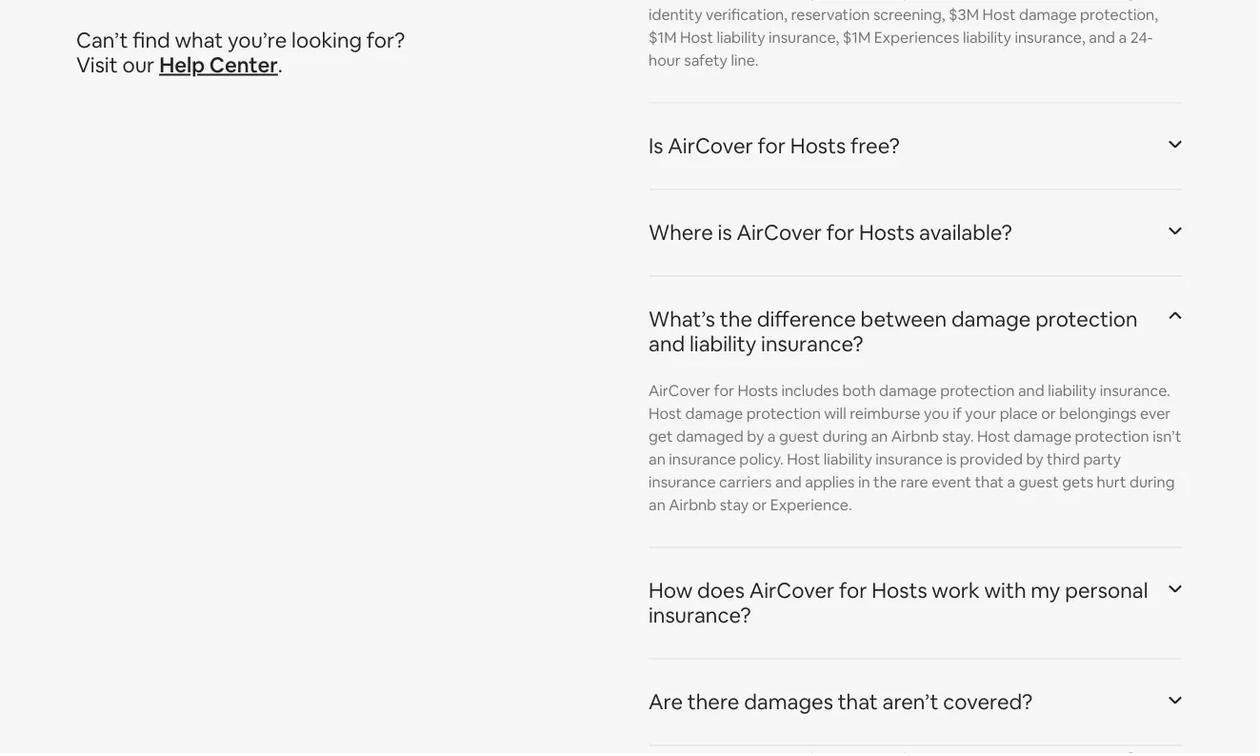 Task type: describe. For each thing, give the bounding box(es) containing it.
guest inside aircover for hosts is top-to-bottom protection for hosts. it includes guest identity verification, reservation screening, $3m host damage protection, $1m host liability insurance, $1m experiences liability insurance, and a 24- hour safety line.
[[1127, 0, 1167, 2]]

what's the difference between damage protection and liability insurance? button
[[649, 285, 1184, 380]]

with
[[985, 578, 1027, 605]]

2 insurance, from the left
[[1015, 28, 1086, 48]]

damage up damaged
[[686, 405, 743, 424]]

is inside aircover for hosts is top-to-bottom protection for hosts. it includes guest identity verification, reservation screening, $3m host damage protection, $1m host liability insurance, $1m experiences liability insurance, and a 24- hour safety line.
[[782, 0, 792, 2]]

rare
[[901, 473, 929, 493]]

can't
[[76, 27, 128, 54]]

will
[[825, 405, 847, 424]]

aircover inside how does aircover for hosts work with my personal insurance?
[[750, 578, 835, 605]]

bottom
[[847, 0, 901, 2]]

insurance? inside how does aircover for hosts work with my personal insurance?
[[649, 603, 751, 630]]

where
[[649, 220, 714, 247]]

protection up party
[[1075, 427, 1150, 447]]

help center .
[[159, 52, 283, 79]]

where is aircover for hosts available? button
[[649, 198, 1184, 269]]

0 horizontal spatial a
[[768, 427, 776, 447]]

place
[[1000, 405, 1038, 424]]

damage inside aircover for hosts is top-to-bottom protection for hosts. it includes guest identity verification, reservation screening, $3m host damage protection, $1m host liability insurance, $1m experiences liability insurance, and a 24- hour safety line.
[[1020, 5, 1077, 25]]

my
[[1031, 578, 1061, 605]]

protection inside aircover for hosts is top-to-bottom protection for hosts. it includes guest identity verification, reservation screening, $3m host damage protection, $1m host liability insurance, $1m experiences liability insurance, and a 24- hour safety line.
[[904, 0, 978, 2]]

aircover inside dropdown button
[[737, 220, 822, 247]]

you're
[[228, 27, 287, 54]]

stay
[[720, 496, 749, 516]]

experiences
[[875, 28, 960, 48]]

hosts inside aircover for hosts is top-to-bottom protection for hosts. it includes guest identity verification, reservation screening, $3m host damage protection, $1m host liability insurance, $1m experiences liability insurance, and a 24- hour safety line.
[[738, 0, 779, 2]]

aircover inside 'aircover for hosts includes both damage protection and liability insurance. host damage protection will reimburse you if your place or belongings ever get damaged by a guest during an airbnb stay. host damage protection isn't an insurance policy. host liability insurance is provided by third party insurance carriers and applies in the rare event that a guest gets hurt during an airbnb stay or experience.'
[[649, 382, 711, 401]]

protection,
[[1081, 5, 1159, 25]]

belongings
[[1060, 405, 1137, 424]]

1 vertical spatial or
[[753, 496, 767, 516]]

hosts inside is aircover for hosts free? dropdown button
[[791, 133, 846, 160]]

center
[[210, 52, 278, 79]]

insurance.
[[1100, 382, 1171, 401]]

verification,
[[706, 5, 788, 25]]

our
[[122, 52, 155, 79]]

it
[[1053, 0, 1063, 2]]

how does aircover for hosts work with my personal insurance?
[[649, 578, 1149, 630]]

and up place
[[1019, 382, 1045, 401]]

protection inside 'what's the difference between damage protection and liability insurance?'
[[1036, 306, 1138, 334]]

insurance? inside 'what's the difference between damage protection and liability insurance?'
[[761, 331, 864, 358]]

for?
[[367, 27, 405, 54]]

1 horizontal spatial a
[[1008, 473, 1016, 493]]

work
[[932, 578, 980, 605]]

host up get
[[649, 405, 682, 424]]

party
[[1084, 450, 1122, 470]]

aircover for hosts is top-to-bottom protection for hosts. it includes guest identity verification, reservation screening, $3m host damage protection, $1m host liability insurance, $1m experiences liability insurance, and a 24- hour safety line.
[[649, 0, 1167, 71]]

damage up reimburse
[[880, 382, 937, 401]]

hurt
[[1097, 473, 1127, 493]]

insurance down damaged
[[669, 450, 737, 470]]

the inside 'aircover for hosts includes both damage protection and liability insurance. host damage protection will reimburse you if your place or belongings ever get damaged by a guest during an airbnb stay. host damage protection isn't an insurance policy. host liability insurance is provided by third party insurance carriers and applies in the rare event that a guest gets hurt during an airbnb stay or experience.'
[[874, 473, 898, 493]]

damages
[[744, 690, 834, 717]]

event
[[932, 473, 972, 493]]

where is aircover for hosts available?
[[649, 220, 1013, 247]]

help
[[159, 52, 205, 79]]

host up safety
[[680, 28, 714, 48]]

provided
[[960, 450, 1023, 470]]

that inside dropdown button
[[838, 690, 878, 717]]

2 $1m from the left
[[843, 28, 871, 48]]

you
[[924, 405, 950, 424]]

aircover right is
[[668, 133, 754, 160]]

hosts inside where is aircover for hosts available? dropdown button
[[860, 220, 915, 247]]

is
[[649, 133, 664, 160]]

.
[[278, 52, 283, 79]]

between
[[861, 306, 947, 334]]

there
[[688, 690, 740, 717]]

and inside aircover for hosts is top-to-bottom protection for hosts. it includes guest identity verification, reservation screening, $3m host damage protection, $1m host liability insurance, $1m experiences liability insurance, and a 24- hour safety line.
[[1090, 28, 1116, 48]]

24-
[[1131, 28, 1154, 48]]

includes inside aircover for hosts is top-to-bottom protection for hosts. it includes guest identity verification, reservation screening, $3m host damage protection, $1m host liability insurance, $1m experiences liability insurance, and a 24- hour safety line.
[[1066, 0, 1124, 2]]

difference
[[757, 306, 857, 334]]

damaged
[[677, 427, 744, 447]]

protection up your
[[941, 382, 1015, 401]]

applies
[[806, 473, 855, 493]]

liability down $3m
[[963, 28, 1012, 48]]

damage up third
[[1014, 427, 1072, 447]]

2 vertical spatial an
[[649, 496, 666, 516]]

0 vertical spatial during
[[823, 427, 868, 447]]

top-
[[796, 0, 826, 2]]

hosts inside 'aircover for hosts includes both damage protection and liability insurance. host damage protection will reimburse you if your place or belongings ever get damaged by a guest during an airbnb stay. host damage protection isn't an insurance policy. host liability insurance is provided by third party insurance carriers and applies in the rare event that a guest gets hurt during an airbnb stay or experience.'
[[738, 382, 779, 401]]

is inside where is aircover for hosts available? dropdown button
[[718, 220, 732, 247]]

for inside dropdown button
[[827, 220, 855, 247]]

in
[[859, 473, 871, 493]]

$3m
[[949, 5, 980, 25]]

liability up the line.
[[717, 28, 766, 48]]

and up experience.
[[776, 473, 802, 493]]



Task type: vqa. For each thing, say whether or not it's contained in the screenshot.
includes to the right
yes



Task type: locate. For each thing, give the bounding box(es) containing it.
0 vertical spatial or
[[1042, 405, 1057, 424]]

insurance
[[669, 450, 737, 470], [876, 450, 943, 470], [649, 473, 716, 493]]

guest down third
[[1019, 473, 1059, 493]]

insurance down get
[[649, 473, 716, 493]]

or right place
[[1042, 405, 1057, 424]]

that left aren't on the right
[[838, 690, 878, 717]]

2 horizontal spatial guest
[[1127, 0, 1167, 2]]

1 horizontal spatial the
[[874, 473, 898, 493]]

hosts.
[[1005, 0, 1049, 2]]

0 vertical spatial is
[[782, 0, 792, 2]]

insurance? up there
[[649, 603, 751, 630]]

aircover inside aircover for hosts is top-to-bottom protection for hosts. it includes guest identity verification, reservation screening, $3m host damage protection, $1m host liability insurance, $1m experiences liability insurance, and a 24- hour safety line.
[[649, 0, 711, 2]]

0 vertical spatial an
[[871, 427, 888, 447]]

damage
[[1020, 5, 1077, 25], [952, 306, 1031, 334], [880, 382, 937, 401], [686, 405, 743, 424], [1014, 427, 1072, 447]]

hosts
[[738, 0, 779, 2], [791, 133, 846, 160], [860, 220, 915, 247], [738, 382, 779, 401], [872, 578, 928, 605]]

host up applies
[[787, 450, 821, 470]]

0 horizontal spatial by
[[747, 427, 765, 447]]

damage right between
[[952, 306, 1031, 334]]

insurance, down "it"
[[1015, 28, 1086, 48]]

damage down "it"
[[1020, 5, 1077, 25]]

1 horizontal spatial guest
[[1019, 473, 1059, 493]]

2 horizontal spatial is
[[947, 450, 957, 470]]

for
[[714, 0, 735, 2], [982, 0, 1002, 2], [758, 133, 786, 160], [827, 220, 855, 247], [714, 382, 735, 401], [840, 578, 868, 605]]

0 vertical spatial airbnb
[[892, 427, 939, 447]]

protection up 'insurance.' at right
[[1036, 306, 1138, 334]]

both
[[843, 382, 876, 401]]

1 vertical spatial a
[[768, 427, 776, 447]]

0 horizontal spatial $1m
[[649, 28, 677, 48]]

liability up belongings
[[1048, 382, 1097, 401]]

get
[[649, 427, 673, 447]]

are there damages that aren't covered? button
[[649, 668, 1184, 739]]

insurance? up both
[[761, 331, 864, 358]]

is aircover for hosts free?
[[649, 133, 900, 160]]

looking
[[292, 27, 362, 54]]

2 horizontal spatial a
[[1119, 28, 1128, 48]]

hosts left work
[[872, 578, 928, 605]]

can't find what you're looking for? visit our
[[76, 27, 405, 79]]

0 vertical spatial by
[[747, 427, 765, 447]]

0 horizontal spatial includes
[[782, 382, 839, 401]]

hosts left free?
[[791, 133, 846, 160]]

0 vertical spatial a
[[1119, 28, 1128, 48]]

0 horizontal spatial the
[[720, 306, 753, 334]]

aircover right the does
[[750, 578, 835, 605]]

reimburse
[[850, 405, 921, 424]]

for inside 'aircover for hosts includes both damage protection and liability insurance. host damage protection will reimburse you if your place or belongings ever get damaged by a guest during an airbnb stay. host damage protection isn't an insurance policy. host liability insurance is provided by third party insurance carriers and applies in the rare event that a guest gets hurt during an airbnb stay or experience.'
[[714, 382, 735, 401]]

find
[[133, 27, 170, 54]]

and inside 'what's the difference between damage protection and liability insurance?'
[[649, 331, 685, 358]]

2 vertical spatial is
[[947, 450, 957, 470]]

$1m
[[649, 28, 677, 48], [843, 28, 871, 48]]

help center link
[[159, 52, 278, 79]]

line.
[[731, 51, 759, 71]]

a up policy.
[[768, 427, 776, 447]]

2 vertical spatial guest
[[1019, 473, 1059, 493]]

1 vertical spatial airbnb
[[669, 496, 717, 516]]

0 vertical spatial that
[[975, 473, 1005, 493]]

is left top-
[[782, 0, 792, 2]]

a
[[1119, 28, 1128, 48], [768, 427, 776, 447], [1008, 473, 1016, 493]]

if
[[953, 405, 962, 424]]

0 horizontal spatial that
[[838, 690, 878, 717]]

damage inside 'what's the difference between damage protection and liability insurance?'
[[952, 306, 1031, 334]]

1 horizontal spatial $1m
[[843, 28, 871, 48]]

liability
[[717, 28, 766, 48], [963, 28, 1012, 48], [690, 331, 757, 358], [1048, 382, 1097, 401], [824, 450, 873, 470]]

free?
[[851, 133, 900, 160]]

includes up protection,
[[1066, 0, 1124, 2]]

includes
[[1066, 0, 1124, 2], [782, 382, 839, 401]]

hour
[[649, 51, 681, 71]]

airbnb
[[892, 427, 939, 447], [669, 496, 717, 516]]

is up event
[[947, 450, 957, 470]]

$1m down 'reservation' at top right
[[843, 28, 871, 48]]

what's the difference between damage protection and liability insurance?
[[649, 306, 1138, 358]]

0 vertical spatial guest
[[1127, 0, 1167, 2]]

the inside 'what's the difference between damage protection and liability insurance?'
[[720, 306, 753, 334]]

or right stay on the bottom
[[753, 496, 767, 516]]

insurance, down 'reservation' at top right
[[769, 28, 840, 48]]

and down protection,
[[1090, 28, 1116, 48]]

aircover up identity
[[649, 0, 711, 2]]

reservation
[[791, 5, 870, 25]]

third
[[1047, 450, 1081, 470]]

and up get
[[649, 331, 685, 358]]

policy.
[[740, 450, 784, 470]]

1 vertical spatial guest
[[780, 427, 820, 447]]

guest up policy.
[[780, 427, 820, 447]]

and
[[1090, 28, 1116, 48], [649, 331, 685, 358], [1019, 382, 1045, 401], [776, 473, 802, 493]]

ever
[[1141, 405, 1171, 424]]

airbnb down you
[[892, 427, 939, 447]]

0 horizontal spatial is
[[718, 220, 732, 247]]

1 vertical spatial that
[[838, 690, 878, 717]]

0 horizontal spatial insurance?
[[649, 603, 751, 630]]

0 horizontal spatial airbnb
[[669, 496, 717, 516]]

a left 24- on the top right of the page
[[1119, 28, 1128, 48]]

0 vertical spatial includes
[[1066, 0, 1124, 2]]

includes up will
[[782, 382, 839, 401]]

1 insurance, from the left
[[769, 28, 840, 48]]

what
[[175, 27, 223, 54]]

liability left difference
[[690, 331, 757, 358]]

or
[[1042, 405, 1057, 424], [753, 496, 767, 516]]

by up policy.
[[747, 427, 765, 447]]

hosts inside how does aircover for hosts work with my personal insurance?
[[872, 578, 928, 605]]

0 horizontal spatial during
[[823, 427, 868, 447]]

0 vertical spatial insurance?
[[761, 331, 864, 358]]

identity
[[649, 5, 703, 25]]

0 horizontal spatial or
[[753, 496, 767, 516]]

1 horizontal spatial is
[[782, 0, 792, 2]]

1 horizontal spatial insurance,
[[1015, 28, 1086, 48]]

1 horizontal spatial that
[[975, 473, 1005, 493]]

aren't
[[883, 690, 939, 717]]

aircover down is aircover for hosts free?
[[737, 220, 822, 247]]

1 vertical spatial by
[[1027, 450, 1044, 470]]

insurance up rare
[[876, 450, 943, 470]]

hosts up damaged
[[738, 382, 779, 401]]

are
[[649, 690, 683, 717]]

how
[[649, 578, 693, 605]]

$1m up the hour
[[649, 28, 677, 48]]

guest up protection,
[[1127, 0, 1167, 2]]

host down hosts.
[[983, 5, 1016, 25]]

aircover up get
[[649, 382, 711, 401]]

airbnb left stay on the bottom
[[669, 496, 717, 516]]

a down provided
[[1008, 473, 1016, 493]]

carriers
[[720, 473, 772, 493]]

0 horizontal spatial insurance,
[[769, 28, 840, 48]]

are there damages that aren't covered?
[[649, 690, 1033, 717]]

1 vertical spatial during
[[1130, 473, 1176, 493]]

host up provided
[[978, 427, 1011, 447]]

1 horizontal spatial insurance?
[[761, 331, 864, 358]]

guest
[[1127, 0, 1167, 2], [780, 427, 820, 447], [1019, 473, 1059, 493]]

protection up $3m
[[904, 0, 978, 2]]

aircover for hosts includes both damage protection and liability insurance. host damage protection will reimburse you if your place or belongings ever get damaged by a guest during an airbnb stay. host damage protection isn't an insurance policy. host liability insurance is provided by third party insurance carriers and applies in the rare event that a guest gets hurt during an airbnb stay or experience.
[[649, 382, 1182, 516]]

gets
[[1063, 473, 1094, 493]]

by left third
[[1027, 450, 1044, 470]]

visit
[[76, 52, 118, 79]]

0 vertical spatial the
[[720, 306, 753, 334]]

how does aircover for hosts work with my personal insurance? button
[[649, 557, 1184, 652]]

your
[[966, 405, 997, 424]]

protection up policy.
[[747, 405, 821, 424]]

1 vertical spatial the
[[874, 473, 898, 493]]

1 horizontal spatial during
[[1130, 473, 1176, 493]]

hosts left the available? on the right
[[860, 220, 915, 247]]

is aircover for hosts free? button
[[649, 112, 1184, 182]]

1 vertical spatial an
[[649, 450, 666, 470]]

insurance?
[[761, 331, 864, 358], [649, 603, 751, 630]]

a inside aircover for hosts is top-to-bottom protection for hosts. it includes guest identity verification, reservation screening, $3m host damage protection, $1m host liability insurance, $1m experiences liability insurance, and a 24- hour safety line.
[[1119, 28, 1128, 48]]

includes inside 'aircover for hosts includes both damage protection and liability insurance. host damage protection will reimburse you if your place or belongings ever get damaged by a guest during an airbnb stay. host damage protection isn't an insurance policy. host liability insurance is provided by third party insurance carriers and applies in the rare event that a guest gets hurt during an airbnb stay or experience.'
[[782, 382, 839, 401]]

for inside how does aircover for hosts work with my personal insurance?
[[840, 578, 868, 605]]

to-
[[826, 0, 847, 2]]

the
[[720, 306, 753, 334], [874, 473, 898, 493]]

1 vertical spatial includes
[[782, 382, 839, 401]]

liability inside 'what's the difference between damage protection and liability insurance?'
[[690, 331, 757, 358]]

experience.
[[771, 496, 853, 516]]

2 vertical spatial a
[[1008, 473, 1016, 493]]

0 horizontal spatial guest
[[780, 427, 820, 447]]

is inside 'aircover for hosts includes both damage protection and liability insurance. host damage protection will reimburse you if your place or belongings ever get damaged by a guest during an airbnb stay. host damage protection isn't an insurance policy. host liability insurance is provided by third party insurance carriers and applies in the rare event that a guest gets hurt during an airbnb stay or experience.'
[[947, 450, 957, 470]]

stay.
[[943, 427, 974, 447]]

covered?
[[944, 690, 1033, 717]]

1 horizontal spatial or
[[1042, 405, 1057, 424]]

1 horizontal spatial airbnb
[[892, 427, 939, 447]]

insurance,
[[769, 28, 840, 48], [1015, 28, 1086, 48]]

does
[[698, 578, 745, 605]]

the right in
[[874, 473, 898, 493]]

personal
[[1066, 578, 1149, 605]]

liability up in
[[824, 450, 873, 470]]

during right hurt
[[1130, 473, 1176, 493]]

an
[[871, 427, 888, 447], [649, 450, 666, 470], [649, 496, 666, 516]]

the right what's
[[720, 306, 753, 334]]

screening,
[[874, 5, 946, 25]]

during
[[823, 427, 868, 447], [1130, 473, 1176, 493]]

available?
[[920, 220, 1013, 247]]

what's
[[649, 306, 716, 334]]

safety
[[685, 51, 728, 71]]

1 $1m from the left
[[649, 28, 677, 48]]

1 vertical spatial insurance?
[[649, 603, 751, 630]]

that inside 'aircover for hosts includes both damage protection and liability insurance. host damage protection will reimburse you if your place or belongings ever get damaged by a guest during an airbnb stay. host damage protection isn't an insurance policy. host liability insurance is provided by third party insurance carriers and applies in the rare event that a guest gets hurt during an airbnb stay or experience.'
[[975, 473, 1005, 493]]

isn't
[[1153, 427, 1182, 447]]

that
[[975, 473, 1005, 493], [838, 690, 878, 717]]

during down will
[[823, 427, 868, 447]]

1 horizontal spatial by
[[1027, 450, 1044, 470]]

1 vertical spatial is
[[718, 220, 732, 247]]

that down provided
[[975, 473, 1005, 493]]

hosts up verification,
[[738, 0, 779, 2]]

is
[[782, 0, 792, 2], [718, 220, 732, 247], [947, 450, 957, 470]]

is right where at the right top
[[718, 220, 732, 247]]

1 horizontal spatial includes
[[1066, 0, 1124, 2]]



